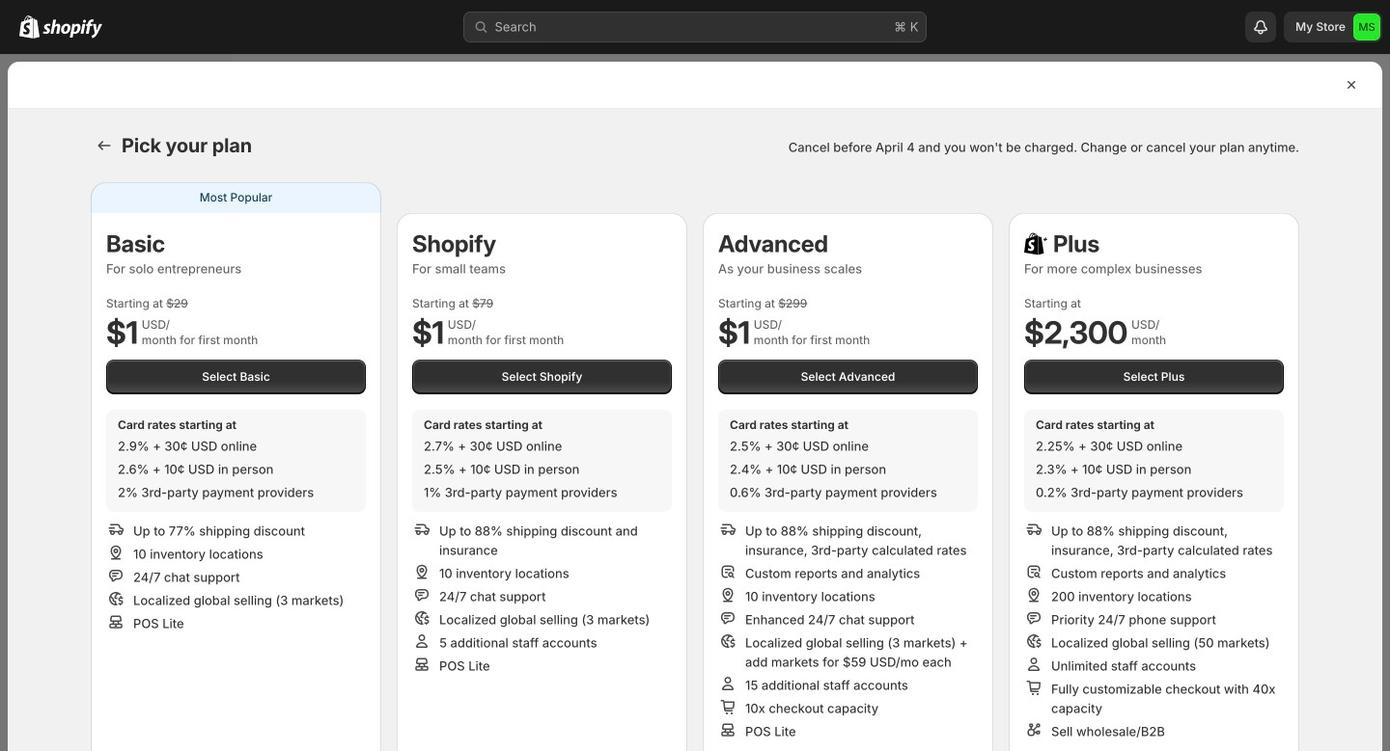 Task type: describe. For each thing, give the bounding box(es) containing it.
shopify image
[[42, 19, 102, 38]]

shopify image
[[19, 15, 40, 38]]



Task type: vqa. For each thing, say whether or not it's contained in the screenshot.
Shopify icon
yes



Task type: locate. For each thing, give the bounding box(es) containing it.
my store image
[[1353, 14, 1380, 41]]

settings dialog
[[8, 62, 1382, 752]]



